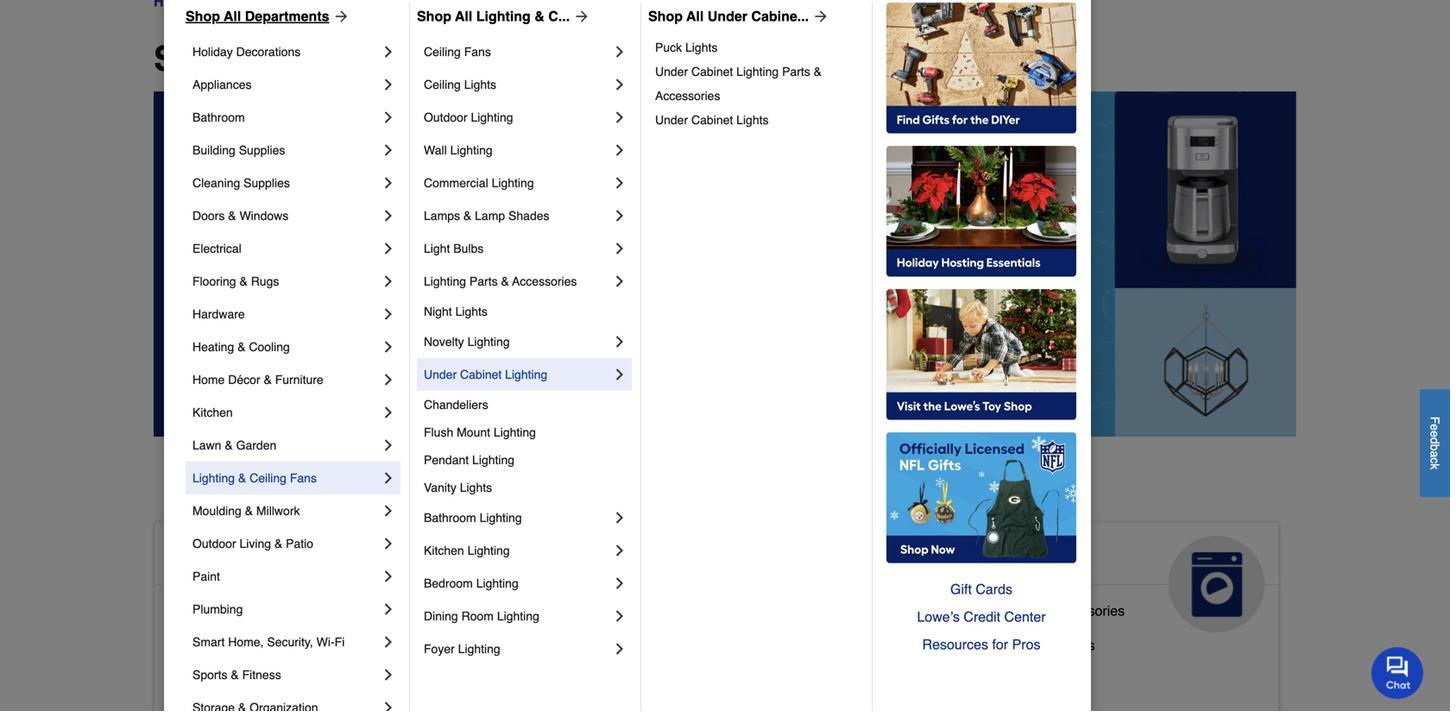 Task type: describe. For each thing, give the bounding box(es) containing it.
1 horizontal spatial appliances
[[938, 543, 1067, 571]]

doors & windows
[[193, 209, 289, 223]]

2 e from the top
[[1428, 431, 1442, 437]]

chevron right image for foyer lighting
[[611, 641, 629, 658]]

& left the lamp
[[464, 209, 472, 223]]

cleaning supplies
[[193, 176, 290, 190]]

foyer lighting
[[424, 642, 501, 656]]

moulding & millwork
[[193, 504, 300, 518]]

chevron right image for doors & windows
[[380, 207, 397, 224]]

accessible for accessible home
[[168, 543, 295, 571]]

2 vertical spatial bathroom
[[238, 603, 298, 619]]

enjoy savings year-round. no matter what you're shopping for, find what you need at a great price. image
[[154, 92, 1297, 437]]

resources for pros
[[923, 637, 1041, 653]]

supplies for building supplies
[[239, 143, 285, 157]]

chevron right image for appliances
[[380, 76, 397, 93]]

gift cards
[[951, 581, 1013, 597]]

chevron right image for smart home, security, wi-fi
[[380, 634, 397, 651]]

& left c... at the top left of the page
[[535, 8, 545, 24]]

accessible for accessible bathroom
[[168, 603, 234, 619]]

for
[[992, 637, 1009, 653]]

chat invite button image
[[1372, 647, 1425, 699]]

chevron right image for dining room lighting
[[611, 608, 629, 625]]

ceiling fans
[[424, 45, 491, 59]]

cabinet for under cabinet lighting
[[460, 368, 502, 382]]

0 horizontal spatial bedroom
[[238, 638, 294, 654]]

chevron right image for light bulbs
[[611, 240, 629, 257]]

accessories inside under cabinet lighting parts & accessories
[[655, 89, 720, 103]]

flooring & rugs link
[[193, 265, 380, 298]]

smart home, security, wi-fi link
[[193, 626, 380, 659]]

light
[[424, 242, 450, 256]]

lighting up kitchen lighting link
[[480, 511, 522, 525]]

under cabinet lights link
[[655, 108, 860, 132]]

shop for shop all under cabine...
[[648, 8, 683, 24]]

0 vertical spatial fans
[[464, 45, 491, 59]]

& right lawn
[[225, 439, 233, 452]]

1 horizontal spatial bedroom
[[424, 577, 473, 591]]

lighting down bathroom lighting on the left of page
[[468, 544, 510, 558]]

1 vertical spatial pet
[[553, 665, 574, 681]]

chevron right image for electrical
[[380, 240, 397, 257]]

c...
[[548, 8, 570, 24]]

lighting down outdoor lighting
[[450, 143, 493, 157]]

foyer
[[424, 642, 455, 656]]

dining room lighting
[[424, 610, 539, 623]]

wine
[[1014, 638, 1045, 654]]

wall
[[424, 143, 447, 157]]

millwork
[[256, 504, 300, 518]]

lights for ceiling lights
[[464, 78, 496, 92]]

accessories for lighting parts & accessories
[[512, 275, 577, 288]]

puck
[[655, 41, 682, 54]]

& inside 'link'
[[238, 340, 246, 354]]

a
[[1428, 451, 1442, 458]]

garden
[[236, 439, 277, 452]]

flooring
[[193, 275, 236, 288]]

beverage
[[938, 638, 997, 654]]

under cabinet lighting link
[[424, 358, 611, 391]]

supplies for cleaning supplies
[[244, 176, 290, 190]]

officially licensed n f l gifts. shop now. image
[[887, 433, 1077, 564]]

lighting up wall lighting link on the left top
[[471, 111, 513, 124]]

animal & pet care image
[[784, 536, 881, 633]]

bathroom for bathroom
[[193, 111, 245, 124]]

chandeliers
[[424, 398, 488, 412]]

shop all departments
[[186, 8, 329, 24]]

chevron right image for sports & fitness
[[380, 667, 397, 684]]

commercial lighting
[[424, 176, 534, 190]]

lights for night lights
[[455, 305, 488, 319]]

chevron right image for lighting parts & accessories
[[611, 273, 629, 290]]

animal
[[553, 543, 634, 571]]

kitchen for kitchen lighting
[[424, 544, 464, 558]]

arrow right image for shop all under cabine...
[[809, 8, 830, 25]]

center
[[1005, 609, 1046, 625]]

under for under cabinet lighting
[[424, 368, 457, 382]]

& right doors
[[228, 209, 236, 223]]

parts inside under cabinet lighting parts & accessories
[[782, 65, 811, 79]]

outdoor living & patio
[[193, 537, 313, 551]]

wall lighting
[[424, 143, 493, 157]]

cleaning supplies link
[[193, 167, 380, 199]]

cleaning
[[193, 176, 240, 190]]

& left pros
[[1001, 638, 1010, 654]]

kitchen for kitchen
[[193, 406, 233, 420]]

0 vertical spatial furniture
[[275, 373, 324, 387]]

parts for appliance parts & accessories
[[1002, 603, 1035, 619]]

0 horizontal spatial appliances link
[[193, 68, 380, 101]]

commercial lighting link
[[424, 167, 611, 199]]

moulding & millwork link
[[193, 495, 380, 528]]

under for under cabinet lights
[[655, 113, 688, 127]]

lighting up ceiling fans link
[[476, 8, 531, 24]]

lighting inside under cabinet lighting parts & accessories
[[737, 65, 779, 79]]

& left rugs
[[240, 275, 248, 288]]

smart
[[193, 635, 225, 649]]

shop for shop all lighting & c...
[[417, 8, 452, 24]]

shop all under cabine... link
[[648, 6, 830, 27]]

pet beds, houses, & furniture link
[[553, 661, 740, 696]]

flooring & rugs
[[193, 275, 279, 288]]

chevron right image for kitchen lighting
[[611, 542, 629, 559]]

shop all departments link
[[186, 6, 350, 27]]

paint link
[[193, 560, 380, 593]]

all for under
[[687, 8, 704, 24]]

find gifts for the diyer. image
[[887, 3, 1077, 134]]

holiday hosting essentials. image
[[887, 146, 1077, 277]]

0 horizontal spatial appliances
[[193, 78, 252, 92]]

1 horizontal spatial furniture
[[684, 665, 740, 681]]

puck lights
[[655, 41, 718, 54]]

chevron right image for commercial lighting
[[611, 174, 629, 192]]

lighting up "dining room lighting"
[[476, 577, 519, 591]]

dining
[[424, 610, 458, 623]]

lighting up chandeliers 'link'
[[505, 368, 548, 382]]

animal & pet care
[[553, 543, 702, 598]]

commercial
[[424, 176, 488, 190]]

building
[[193, 143, 236, 157]]

chevron right image for home décor & furniture
[[380, 371, 397, 389]]

shop for shop all departments
[[186, 8, 220, 24]]

under cabinet lighting
[[424, 368, 548, 382]]

chevron right image for plumbing
[[380, 601, 397, 618]]

chevron right image for heating & cooling
[[380, 338, 397, 356]]

1 e from the top
[[1428, 424, 1442, 431]]

0 horizontal spatial fans
[[290, 471, 317, 485]]

bathroom lighting
[[424, 511, 522, 525]]

accessible entry & home link
[[168, 668, 324, 703]]

heating
[[193, 340, 234, 354]]

chevron right image for under cabinet lighting
[[611, 366, 629, 383]]

décor
[[228, 373, 260, 387]]

1 vertical spatial appliances link
[[924, 522, 1279, 633]]

lighting down the flush mount lighting on the bottom
[[472, 453, 515, 467]]

chevron right image for novelty lighting
[[611, 333, 629, 351]]

paint
[[193, 570, 220, 584]]

wi-
[[317, 635, 335, 649]]

arrow right image
[[329, 8, 350, 25]]

resources for pros link
[[887, 631, 1077, 659]]

lights down under cabinet lighting parts & accessories link
[[737, 113, 769, 127]]

holiday decorations link
[[193, 35, 380, 68]]

& right houses,
[[671, 665, 681, 681]]

sports
[[193, 668, 227, 682]]

cabine...
[[752, 8, 809, 24]]

all for departments
[[224, 8, 241, 24]]

& left the patio
[[275, 537, 283, 551]]

& down "accessible bedroom" link
[[231, 668, 239, 682]]

chevron right image for outdoor living & patio
[[380, 535, 397, 553]]

home décor & furniture
[[193, 373, 324, 387]]

night lights link
[[424, 298, 629, 325]]

chevron right image for outdoor lighting
[[611, 109, 629, 126]]

lawn & garden link
[[193, 429, 380, 462]]

outdoor living & patio link
[[193, 528, 380, 560]]

fitness
[[242, 668, 281, 682]]

outdoor lighting
[[424, 111, 513, 124]]

sports & fitness link
[[193, 659, 380, 692]]

under for under cabinet lighting parts & accessories
[[655, 65, 688, 79]]

patio
[[286, 537, 313, 551]]

chevron right image for lighting & ceiling fans
[[380, 470, 397, 487]]

houses,
[[617, 665, 667, 681]]

chevron right image for flooring & rugs
[[380, 273, 397, 290]]

accessible home link
[[155, 522, 510, 633]]

puck lights link
[[655, 35, 860, 60]]

beverage & wine chillers
[[938, 638, 1095, 654]]

livestock
[[553, 631, 611, 647]]

accessible bathroom link
[[168, 599, 298, 634]]

bathroom link
[[193, 101, 380, 134]]

chevron right image for ceiling lights
[[611, 76, 629, 93]]

outdoor for outdoor lighting
[[424, 111, 468, 124]]

chevron right image for kitchen
[[380, 404, 397, 421]]

doors
[[193, 209, 225, 223]]



Task type: vqa. For each thing, say whether or not it's contained in the screenshot.
in to the top
no



Task type: locate. For each thing, give the bounding box(es) containing it.
vanity
[[424, 481, 457, 495]]

bathroom lighting link
[[424, 502, 611, 534]]

1 vertical spatial outdoor
[[193, 537, 236, 551]]

1 vertical spatial parts
[[470, 275, 498, 288]]

bathroom up building
[[193, 111, 245, 124]]

shop inside shop all under cabine... link
[[648, 8, 683, 24]]

lowe's credit center
[[917, 609, 1046, 625]]

b
[[1428, 444, 1442, 451]]

lamps & lamp shades
[[424, 209, 550, 223]]

1 vertical spatial supplies
[[244, 176, 290, 190]]

novelty lighting
[[424, 335, 510, 349]]

supplies up windows
[[244, 176, 290, 190]]

under cabinet lights
[[655, 113, 769, 127]]

wall lighting link
[[424, 134, 611, 167]]

cabinet for under cabinet lighting parts & accessories
[[692, 65, 733, 79]]

livestock supplies
[[553, 631, 667, 647]]

bathroom down vanity lights
[[424, 511, 476, 525]]

under cabinet lighting parts & accessories link
[[655, 60, 860, 108]]

chevron right image for cleaning supplies
[[380, 174, 397, 192]]

1 horizontal spatial accessories
[[655, 89, 720, 103]]

hardware link
[[193, 298, 380, 331]]

accessible for accessible bedroom
[[168, 638, 234, 654]]

accessible up sports
[[168, 638, 234, 654]]

2 arrow right image from the left
[[809, 8, 830, 25]]

shop all under cabine...
[[648, 8, 809, 24]]

0 horizontal spatial outdoor
[[193, 537, 236, 551]]

& down light bulbs link in the left of the page
[[501, 275, 509, 288]]

light bulbs
[[424, 242, 484, 256]]

& up moulding & millwork
[[238, 471, 246, 485]]

arrow right image up puck lights link at the top
[[809, 8, 830, 25]]

lighting up "moulding" on the bottom left of the page
[[193, 471, 235, 485]]

chevron right image
[[611, 43, 629, 60], [380, 76, 397, 93], [611, 76, 629, 93], [611, 109, 629, 126], [611, 142, 629, 159], [380, 207, 397, 224], [380, 240, 397, 257], [611, 240, 629, 257], [611, 333, 629, 351], [380, 338, 397, 356], [380, 371, 397, 389], [380, 470, 397, 487], [611, 509, 629, 527], [611, 542, 629, 559], [611, 575, 629, 592], [380, 667, 397, 684], [380, 699, 397, 711]]

0 vertical spatial appliances link
[[193, 68, 380, 101]]

departments for shop all departments
[[302, 39, 513, 79]]

holiday
[[193, 45, 233, 59]]

chevron right image for building supplies
[[380, 142, 397, 159]]

& left 'millwork'
[[245, 504, 253, 518]]

visit the lowe's toy shop. image
[[887, 289, 1077, 420]]

novelty
[[424, 335, 464, 349]]

under inside under cabinet lighting parts & accessories
[[655, 65, 688, 79]]

1 vertical spatial bedroom
[[238, 638, 294, 654]]

& right entry
[[274, 672, 284, 688]]

all up holiday decorations
[[224, 8, 241, 24]]

0 horizontal spatial arrow right image
[[570, 8, 591, 25]]

departments inside 'link'
[[245, 8, 329, 24]]

& inside animal & pet care
[[640, 543, 658, 571]]

& left cooling at the left
[[238, 340, 246, 354]]

bathroom for bathroom lighting
[[424, 511, 476, 525]]

0 vertical spatial kitchen
[[193, 406, 233, 420]]

fi
[[335, 635, 345, 649]]

1 vertical spatial kitchen
[[424, 544, 464, 558]]

electrical link
[[193, 232, 380, 265]]

accessories up chillers
[[1051, 603, 1125, 619]]

night lights
[[424, 305, 488, 319]]

0 horizontal spatial parts
[[470, 275, 498, 288]]

all up ceiling fans
[[455, 8, 473, 24]]

0 horizontal spatial shop
[[186, 8, 220, 24]]

0 vertical spatial ceiling
[[424, 45, 461, 59]]

chevron right image for paint
[[380, 568, 397, 585]]

0 vertical spatial parts
[[782, 65, 811, 79]]

all up puck lights
[[687, 8, 704, 24]]

appliances link down decorations
[[193, 68, 380, 101]]

& down puck lights link at the top
[[814, 65, 822, 79]]

shop all departments
[[154, 39, 513, 79]]

accessible for accessible entry & home
[[168, 672, 234, 688]]

lighting down puck lights link at the top
[[737, 65, 779, 79]]

accessible down "moulding" on the bottom left of the page
[[168, 543, 295, 571]]

shop
[[186, 8, 220, 24], [417, 8, 452, 24], [648, 8, 683, 24]]

foyer lighting link
[[424, 633, 611, 666]]

appliance parts & accessories link
[[938, 599, 1125, 634]]

moulding
[[193, 504, 242, 518]]

shop inside "shop all departments" 'link'
[[186, 8, 220, 24]]

parts for lighting parts & accessories
[[470, 275, 498, 288]]

pet beds, houses, & furniture
[[553, 665, 740, 681]]

lights for vanity lights
[[460, 481, 492, 495]]

2 vertical spatial accessories
[[1051, 603, 1125, 619]]

accessible inside accessible home link
[[168, 543, 295, 571]]

2 vertical spatial home
[[287, 672, 324, 688]]

parts inside "link"
[[1002, 603, 1035, 619]]

chillers
[[1049, 638, 1095, 654]]

animal & pet care link
[[539, 522, 895, 633]]

night
[[424, 305, 452, 319]]

electrical
[[193, 242, 242, 256]]

chevron right image for lawn & garden
[[380, 437, 397, 454]]

supplies
[[239, 143, 285, 157], [244, 176, 290, 190], [614, 631, 667, 647]]

& right animal
[[640, 543, 658, 571]]

smart home, security, wi-fi
[[193, 635, 345, 649]]

accessible inside accessible entry & home link
[[168, 672, 234, 688]]

arrow right image
[[570, 8, 591, 25], [809, 8, 830, 25]]

all for lighting
[[455, 8, 473, 24]]

pendant lighting
[[424, 453, 515, 467]]

d
[[1428, 437, 1442, 444]]

1 horizontal spatial fans
[[464, 45, 491, 59]]

parts down puck lights link at the top
[[782, 65, 811, 79]]

accessible inside "accessible bedroom" link
[[168, 638, 234, 654]]

kitchen lighting link
[[424, 534, 611, 567]]

accessible bedroom
[[168, 638, 294, 654]]

lights for puck lights
[[686, 41, 718, 54]]

2 horizontal spatial accessories
[[1051, 603, 1125, 619]]

3 accessible from the top
[[168, 638, 234, 654]]

chevron right image for bedroom lighting
[[611, 575, 629, 592]]

0 vertical spatial cabinet
[[692, 65, 733, 79]]

kitchen lighting
[[424, 544, 510, 558]]

2 horizontal spatial shop
[[648, 8, 683, 24]]

pet
[[665, 543, 702, 571], [553, 665, 574, 681]]

parts down cards in the right of the page
[[1002, 603, 1035, 619]]

vanity lights
[[424, 481, 492, 495]]

appliances link
[[193, 68, 380, 101], [924, 522, 1279, 633]]

appliance parts & accessories
[[938, 603, 1125, 619]]

0 horizontal spatial pet
[[553, 665, 574, 681]]

2 vertical spatial ceiling
[[250, 471, 287, 485]]

1 horizontal spatial appliances link
[[924, 522, 1279, 633]]

shop up ceiling fans
[[417, 8, 452, 24]]

2 vertical spatial parts
[[1002, 603, 1035, 619]]

entry
[[238, 672, 270, 688]]

accessories up under cabinet lights
[[655, 89, 720, 103]]

accessible home image
[[399, 536, 496, 633]]

novelty lighting link
[[424, 325, 611, 358]]

0 horizontal spatial kitchen
[[193, 406, 233, 420]]

ceiling for ceiling lights
[[424, 78, 461, 92]]

ceiling up 'millwork'
[[250, 471, 287, 485]]

0 vertical spatial appliances
[[193, 78, 252, 92]]

cabinet for under cabinet lights
[[692, 113, 733, 127]]

flush mount lighting
[[424, 426, 536, 439]]

resources
[[923, 637, 989, 653]]

accessible down smart
[[168, 672, 234, 688]]

lighting down the room
[[458, 642, 501, 656]]

arrow right image for shop all lighting & c...
[[570, 8, 591, 25]]

security,
[[267, 635, 313, 649]]

chevron right image for wall lighting
[[611, 142, 629, 159]]

bathroom up smart home, security, wi-fi
[[238, 603, 298, 619]]

all inside 'link'
[[224, 8, 241, 24]]

2 vertical spatial cabinet
[[460, 368, 502, 382]]

departments down arrow right image
[[302, 39, 513, 79]]

0 horizontal spatial furniture
[[275, 373, 324, 387]]

supplies up "cleaning supplies"
[[239, 143, 285, 157]]

chevron right image for bathroom lighting
[[611, 509, 629, 527]]

arrow right image up ceiling fans link
[[570, 8, 591, 25]]

f e e d b a c k
[[1428, 417, 1442, 470]]

1 horizontal spatial outdoor
[[424, 111, 468, 124]]

arrow right image inside shop all under cabine... link
[[809, 8, 830, 25]]

accessible up smart
[[168, 603, 234, 619]]

chevron right image for holiday decorations
[[380, 43, 397, 60]]

ceiling up ceiling lights
[[424, 45, 461, 59]]

cabinet down under cabinet lighting parts & accessories
[[692, 113, 733, 127]]

lamps & lamp shades link
[[424, 199, 611, 232]]

1 accessible from the top
[[168, 543, 295, 571]]

1 vertical spatial furniture
[[684, 665, 740, 681]]

dining room lighting link
[[424, 600, 611, 633]]

bedroom
[[424, 577, 473, 591], [238, 638, 294, 654]]

cabinet down novelty lighting
[[460, 368, 502, 382]]

e up b
[[1428, 431, 1442, 437]]

& inside under cabinet lighting parts & accessories
[[814, 65, 822, 79]]

flush
[[424, 426, 453, 439]]

0 vertical spatial supplies
[[239, 143, 285, 157]]

furniture right houses,
[[684, 665, 740, 681]]

1 vertical spatial ceiling
[[424, 78, 461, 92]]

lighting
[[476, 8, 531, 24], [737, 65, 779, 79], [471, 111, 513, 124], [450, 143, 493, 157], [492, 176, 534, 190], [424, 275, 466, 288], [468, 335, 510, 349], [505, 368, 548, 382], [494, 426, 536, 439], [472, 453, 515, 467], [193, 471, 235, 485], [480, 511, 522, 525], [468, 544, 510, 558], [476, 577, 519, 591], [497, 610, 539, 623], [458, 642, 501, 656]]

0 vertical spatial home
[[193, 373, 225, 387]]

arrow right image inside shop all lighting & c... link
[[570, 8, 591, 25]]

kitchen up "bedroom lighting"
[[424, 544, 464, 558]]

supplies for livestock supplies
[[614, 631, 667, 647]]

4 accessible from the top
[[168, 672, 234, 688]]

mount
[[457, 426, 490, 439]]

1 horizontal spatial arrow right image
[[809, 8, 830, 25]]

1 shop from the left
[[186, 8, 220, 24]]

2 vertical spatial supplies
[[614, 631, 667, 647]]

outdoor down "moulding" on the bottom left of the page
[[193, 537, 236, 551]]

outdoor for outdoor living & patio
[[193, 537, 236, 551]]

ceiling down ceiling fans
[[424, 78, 461, 92]]

pet inside animal & pet care
[[665, 543, 702, 571]]

lighting up foyer lighting link
[[497, 610, 539, 623]]

& right décor
[[264, 373, 272, 387]]

lawn
[[193, 439, 221, 452]]

ceiling lights
[[424, 78, 496, 92]]

pendant
[[424, 453, 469, 467]]

fans up moulding & millwork link
[[290, 471, 317, 485]]

beverage & wine chillers link
[[938, 634, 1095, 668]]

accessible bathroom
[[168, 603, 298, 619]]

0 vertical spatial bedroom
[[424, 577, 473, 591]]

1 horizontal spatial shop
[[417, 8, 452, 24]]

chevron right image for ceiling fans
[[611, 43, 629, 60]]

cabinet down puck lights
[[692, 65, 733, 79]]

1 vertical spatial departments
[[302, 39, 513, 79]]

1 vertical spatial bathroom
[[424, 511, 476, 525]]

bedroom up the fitness
[[238, 638, 294, 654]]

supplies up houses,
[[614, 631, 667, 647]]

chevron right image for bathroom
[[380, 109, 397, 126]]

fans up ceiling lights
[[464, 45, 491, 59]]

0 horizontal spatial accessories
[[512, 275, 577, 288]]

2 horizontal spatial parts
[[1002, 603, 1035, 619]]

1 arrow right image from the left
[[570, 8, 591, 25]]

lights up novelty lighting
[[455, 305, 488, 319]]

& up wine
[[1038, 603, 1048, 619]]

vanity lights link
[[424, 474, 629, 502]]

e up d
[[1428, 424, 1442, 431]]

2 accessible from the top
[[168, 603, 234, 619]]

0 vertical spatial accessories
[[655, 89, 720, 103]]

under cabinet lighting parts & accessories
[[655, 65, 825, 103]]

gift cards link
[[887, 576, 1077, 604]]

1 vertical spatial fans
[[290, 471, 317, 485]]

1 vertical spatial cabinet
[[692, 113, 733, 127]]

lighting up night
[[424, 275, 466, 288]]

accessories inside "link"
[[1051, 603, 1125, 619]]

lights right puck
[[686, 41, 718, 54]]

appliances link up chillers
[[924, 522, 1279, 633]]

home
[[193, 373, 225, 387], [301, 543, 369, 571], [287, 672, 324, 688]]

ceiling for ceiling fans
[[424, 45, 461, 59]]

0 vertical spatial departments
[[245, 8, 329, 24]]

departments up holiday decorations link
[[245, 8, 329, 24]]

lights down pendant lighting
[[460, 481, 492, 495]]

appliances up cards in the right of the page
[[938, 543, 1067, 571]]

chevron right image for hardware
[[380, 306, 397, 323]]

bulbs
[[453, 242, 484, 256]]

chevron right image
[[380, 43, 397, 60], [380, 109, 397, 126], [380, 142, 397, 159], [380, 174, 397, 192], [611, 174, 629, 192], [611, 207, 629, 224], [380, 273, 397, 290], [611, 273, 629, 290], [380, 306, 397, 323], [611, 366, 629, 383], [380, 404, 397, 421], [380, 437, 397, 454], [380, 502, 397, 520], [380, 535, 397, 553], [380, 568, 397, 585], [380, 601, 397, 618], [611, 608, 629, 625], [380, 634, 397, 651], [611, 641, 629, 658]]

0 vertical spatial outdoor
[[424, 111, 468, 124]]

0 vertical spatial pet
[[665, 543, 702, 571]]

3 shop from the left
[[648, 8, 683, 24]]

shop inside shop all lighting & c... link
[[417, 8, 452, 24]]

all down "shop all departments" 'link'
[[249, 39, 292, 79]]

building supplies link
[[193, 134, 380, 167]]

lighting up under cabinet lighting
[[468, 335, 510, 349]]

lighting up pendant lighting link
[[494, 426, 536, 439]]

appliances down holiday
[[193, 78, 252, 92]]

appliances image
[[1169, 536, 1265, 633]]

decorations
[[236, 45, 301, 59]]

kitchen up lawn
[[193, 406, 233, 420]]

cabinet inside under cabinet lighting parts & accessories
[[692, 65, 733, 79]]

outdoor up wall
[[424, 111, 468, 124]]

outdoor lighting link
[[424, 101, 611, 134]]

1 vertical spatial home
[[301, 543, 369, 571]]

furniture down heating & cooling 'link'
[[275, 373, 324, 387]]

1 horizontal spatial pet
[[665, 543, 702, 571]]

1 vertical spatial accessories
[[512, 275, 577, 288]]

0 vertical spatial bathroom
[[193, 111, 245, 124]]

accessories up "night lights" link
[[512, 275, 577, 288]]

1 horizontal spatial kitchen
[[424, 544, 464, 558]]

lighting up lamps & lamp shades "link"
[[492, 176, 534, 190]]

parts down bulbs
[[470, 275, 498, 288]]

chandeliers link
[[424, 391, 629, 419]]

1 vertical spatial appliances
[[938, 543, 1067, 571]]

cooling
[[249, 340, 290, 354]]

living
[[240, 537, 271, 551]]

light bulbs link
[[424, 232, 611, 265]]

bedroom up dining
[[424, 577, 473, 591]]

appliance
[[938, 603, 998, 619]]

lamp
[[475, 209, 505, 223]]

2 shop from the left
[[417, 8, 452, 24]]

f e e d b a c k button
[[1420, 389, 1450, 497]]

1 horizontal spatial parts
[[782, 65, 811, 79]]

lights up outdoor lighting
[[464, 78, 496, 92]]

lighting & ceiling fans link
[[193, 462, 380, 495]]

chevron right image for moulding & millwork
[[380, 502, 397, 520]]

chevron right image for lamps & lamp shades
[[611, 207, 629, 224]]

credit
[[964, 609, 1001, 625]]

building supplies
[[193, 143, 285, 157]]

windows
[[240, 209, 289, 223]]

shop up holiday
[[186, 8, 220, 24]]

accessories for appliance parts & accessories
[[1051, 603, 1125, 619]]

shop up puck
[[648, 8, 683, 24]]

care
[[553, 571, 607, 598]]

departments for shop all departments
[[245, 8, 329, 24]]

shades
[[509, 209, 550, 223]]

plumbing link
[[193, 593, 380, 626]]



